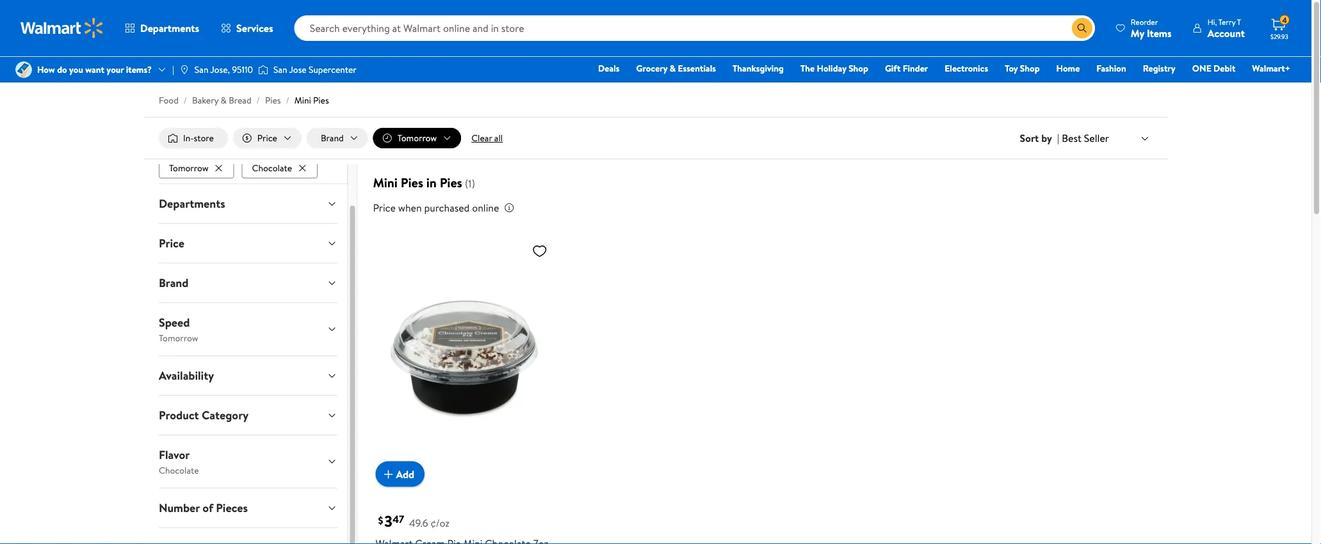 Task type: locate. For each thing, give the bounding box(es) containing it.
departments button
[[149, 184, 347, 223]]

shop right the holiday
[[849, 62, 868, 75]]

| inside sort and filter section element
[[1057, 131, 1059, 145]]

3
[[384, 511, 393, 533]]

0 horizontal spatial san
[[195, 63, 208, 76]]

1 san from the left
[[195, 63, 208, 76]]

bread
[[229, 94, 251, 107]]

Search search field
[[294, 15, 1095, 41]]

price
[[257, 132, 277, 144], [373, 201, 396, 215], [159, 235, 184, 251]]

| up food 'link'
[[172, 63, 174, 76]]

pies
[[265, 94, 281, 107], [313, 94, 329, 107], [401, 174, 423, 192], [440, 174, 462, 192]]

purchased
[[424, 201, 470, 215]]

0 horizontal spatial chocolate
[[159, 464, 199, 477]]

best seller button
[[1059, 130, 1153, 147]]

gift finder
[[885, 62, 928, 75]]

food
[[159, 94, 179, 107]]

brand up speed
[[159, 275, 189, 291]]

/
[[184, 94, 187, 107], [257, 94, 260, 107], [286, 94, 289, 107]]

1 vertical spatial |
[[1057, 131, 1059, 145]]

0 vertical spatial departments
[[140, 21, 199, 35]]

list
[[159, 155, 337, 178]]

 image for san jose supercenter
[[258, 63, 268, 76]]

&
[[670, 62, 676, 75], [221, 94, 227, 107]]

0 vertical spatial mini
[[294, 94, 311, 107]]

reorder
[[1131, 16, 1158, 27]]

grocery & essentials link
[[631, 61, 722, 75]]

jose
[[289, 63, 307, 76]]

0 vertical spatial price
[[257, 132, 277, 144]]

2 vertical spatial price
[[159, 235, 184, 251]]

1 / from the left
[[184, 94, 187, 107]]

mini left in
[[373, 174, 398, 192]]

0 horizontal spatial price
[[159, 235, 184, 251]]

best seller
[[1062, 131, 1109, 145]]

account
[[1208, 26, 1245, 40]]

pies left (1)
[[440, 174, 462, 192]]

0 vertical spatial brand button
[[307, 128, 368, 149]]

1 vertical spatial &
[[221, 94, 227, 107]]

availability tab
[[149, 356, 347, 395]]

chocolate down flavor
[[159, 464, 199, 477]]

tomorrow up mini pies in pies (1) at left
[[397, 132, 437, 144]]

0 horizontal spatial |
[[172, 63, 174, 76]]

home
[[1056, 62, 1080, 75]]

2 horizontal spatial /
[[286, 94, 289, 107]]

1 vertical spatial brand
[[159, 275, 189, 291]]

departments up "items?"
[[140, 21, 199, 35]]

mini right pies 'link'
[[294, 94, 311, 107]]

2 san from the left
[[273, 63, 287, 76]]

1 horizontal spatial |
[[1057, 131, 1059, 145]]

2 horizontal spatial  image
[[258, 63, 268, 76]]

1 vertical spatial departments
[[159, 195, 225, 212]]

| right 'by'
[[1057, 131, 1059, 145]]

1 horizontal spatial &
[[670, 62, 676, 75]]

1 horizontal spatial price
[[257, 132, 277, 144]]

departments inside dropdown button
[[159, 195, 225, 212]]

brand button
[[307, 128, 368, 149], [149, 263, 347, 302]]

walmart+ link
[[1246, 61, 1296, 75]]

2 horizontal spatial price
[[373, 201, 396, 215]]

tomorrow inside tomorrow button
[[169, 162, 208, 174]]

 image for how do you want your items?
[[15, 61, 32, 78]]

0 horizontal spatial  image
[[15, 61, 32, 78]]

chocolate list item
[[242, 155, 320, 178]]

0 horizontal spatial mini
[[294, 94, 311, 107]]

price button up chocolate list item
[[233, 128, 302, 149]]

mini pies in pies (1)
[[373, 174, 475, 192]]

food / bakery & bread / pies / mini pies
[[159, 94, 329, 107]]

chocolate inside flavor tab
[[159, 464, 199, 477]]

product category
[[159, 407, 249, 423]]

 image left the how
[[15, 61, 32, 78]]

jose,
[[210, 63, 230, 76]]

0 vertical spatial chocolate
[[252, 162, 292, 174]]

 image right 95110
[[258, 63, 268, 76]]

tab
[[149, 529, 347, 545]]

0 horizontal spatial brand
[[159, 275, 189, 291]]

add
[[396, 468, 414, 482]]

1 horizontal spatial shop
[[1020, 62, 1040, 75]]

home link
[[1051, 61, 1086, 75]]

san left jose
[[273, 63, 287, 76]]

0 horizontal spatial /
[[184, 94, 187, 107]]

1 vertical spatial price
[[373, 201, 396, 215]]

availability
[[159, 368, 214, 384]]

san
[[195, 63, 208, 76], [273, 63, 287, 76]]

$29.93
[[1271, 32, 1288, 41]]

0 vertical spatial tomorrow
[[397, 132, 437, 144]]

price button down departments dropdown button
[[149, 224, 347, 263]]

brand button down mini pies link
[[307, 128, 368, 149]]

mini pies link
[[294, 94, 329, 107]]

3 / from the left
[[286, 94, 289, 107]]

1 vertical spatial mini
[[373, 174, 398, 192]]

in-
[[183, 132, 194, 144]]

bakery & bread link
[[192, 94, 251, 107]]

tomorrow down speed
[[159, 332, 198, 344]]

1 horizontal spatial san
[[273, 63, 287, 76]]

of
[[203, 500, 213, 516]]

product category tab
[[149, 396, 347, 435]]

items
[[1147, 26, 1172, 40]]

in
[[426, 174, 437, 192]]

number
[[159, 500, 200, 516]]

departments down tomorrow button
[[159, 195, 225, 212]]

1 horizontal spatial mini
[[373, 174, 398, 192]]

0 horizontal spatial shop
[[849, 62, 868, 75]]

& right grocery
[[670, 62, 676, 75]]

0 vertical spatial &
[[670, 62, 676, 75]]

deals link
[[592, 61, 625, 75]]

1 horizontal spatial brand
[[321, 132, 344, 144]]

speed tomorrow
[[159, 315, 198, 344]]

2 vertical spatial tomorrow
[[159, 332, 198, 344]]

0 vertical spatial brand
[[321, 132, 344, 144]]

1 vertical spatial chocolate
[[159, 464, 199, 477]]

san left jose,
[[195, 63, 208, 76]]

 image left jose,
[[179, 65, 189, 75]]

/ right pies 'link'
[[286, 94, 289, 107]]

brand button down price tab
[[149, 263, 347, 302]]

walmart+
[[1252, 62, 1290, 75]]

product
[[159, 407, 199, 423]]

grocery
[[636, 62, 668, 75]]

want
[[85, 63, 104, 76]]

gift finder link
[[879, 61, 934, 75]]

departments button
[[114, 13, 210, 44]]

how do you want your items?
[[37, 63, 152, 76]]

|
[[172, 63, 174, 76], [1057, 131, 1059, 145]]

/ right food 'link'
[[184, 94, 187, 107]]

one debit
[[1192, 62, 1236, 75]]

1 horizontal spatial /
[[257, 94, 260, 107]]

best
[[1062, 131, 1082, 145]]

registry
[[1143, 62, 1176, 75]]

fashion link
[[1091, 61, 1132, 75]]

/ left pies 'link'
[[257, 94, 260, 107]]

brand
[[321, 132, 344, 144], [159, 275, 189, 291]]

departments
[[140, 21, 199, 35], [159, 195, 225, 212]]

chocolate button
[[242, 158, 318, 178]]

1 vertical spatial tomorrow
[[169, 162, 208, 174]]

0 vertical spatial price button
[[233, 128, 302, 149]]

list containing tomorrow
[[159, 155, 337, 178]]

pies left in
[[401, 174, 423, 192]]

toy shop
[[1005, 62, 1040, 75]]

essentials
[[678, 62, 716, 75]]

speed tab
[[149, 303, 347, 356]]

shop
[[849, 62, 868, 75], [1020, 62, 1040, 75]]

tomorrow button
[[373, 128, 461, 149]]

shop right toy
[[1020, 62, 1040, 75]]

2 / from the left
[[257, 94, 260, 107]]

food link
[[159, 94, 179, 107]]

price inside sort and filter section element
[[257, 132, 277, 144]]

sort
[[1020, 131, 1039, 145]]

brand inside tab
[[159, 275, 189, 291]]

electronics link
[[939, 61, 994, 75]]

departments tab
[[149, 184, 347, 223]]

chocolate up departments dropdown button
[[252, 162, 292, 174]]

 image
[[15, 61, 32, 78], [258, 63, 268, 76], [179, 65, 189, 75]]

brand down mini pies link
[[321, 132, 344, 144]]

tomorrow down in-
[[169, 162, 208, 174]]

brand inside sort and filter section element
[[321, 132, 344, 144]]

tomorrow
[[397, 132, 437, 144], [169, 162, 208, 174], [159, 332, 198, 344]]

& left bread
[[221, 94, 227, 107]]

1 horizontal spatial  image
[[179, 65, 189, 75]]

add to cart image
[[381, 467, 396, 483]]

1 horizontal spatial chocolate
[[252, 162, 292, 174]]



Task type: describe. For each thing, give the bounding box(es) containing it.
san for san jose, 95110
[[195, 63, 208, 76]]

number of pieces tab
[[149, 489, 347, 528]]

san jose, 95110
[[195, 63, 253, 76]]

tomorrow button
[[159, 158, 234, 178]]

san jose supercenter
[[273, 63, 357, 76]]

4
[[1282, 15, 1287, 25]]

number of pieces button
[[149, 489, 347, 528]]

Walmart Site-Wide search field
[[294, 15, 1095, 41]]

when
[[398, 201, 422, 215]]

95110
[[232, 63, 253, 76]]

add button
[[376, 462, 425, 488]]

toy
[[1005, 62, 1018, 75]]

t
[[1237, 16, 1241, 27]]

clear all button
[[466, 128, 508, 149]]

number of pieces
[[159, 500, 248, 516]]

walmart image
[[20, 18, 104, 38]]

in-store
[[183, 132, 214, 144]]

1 vertical spatial price button
[[149, 224, 347, 263]]

registry link
[[1137, 61, 1181, 75]]

san for san jose supercenter
[[273, 63, 287, 76]]

1 vertical spatial brand button
[[149, 263, 347, 302]]

search icon image
[[1077, 23, 1087, 33]]

category
[[202, 407, 249, 423]]

clear all
[[471, 132, 503, 144]]

all
[[494, 132, 503, 144]]

holiday
[[817, 62, 846, 75]]

$ 3 47 49.6 ¢/oz
[[378, 511, 449, 533]]

services button
[[210, 13, 284, 44]]

in-store button
[[159, 128, 228, 149]]

sort and filter section element
[[143, 118, 1168, 159]]

pieces
[[216, 500, 248, 516]]

online
[[472, 201, 499, 215]]

price button inside sort and filter section element
[[233, 128, 302, 149]]

seller
[[1084, 131, 1109, 145]]

bakery
[[192, 94, 219, 107]]

clear
[[471, 132, 492, 144]]

terry
[[1219, 16, 1236, 27]]

do
[[57, 63, 67, 76]]

price inside price tab
[[159, 235, 184, 251]]

tomorrow list item
[[159, 155, 237, 178]]

thanksgiving
[[733, 62, 784, 75]]

by
[[1041, 131, 1052, 145]]

pies down san jose supercenter
[[313, 94, 329, 107]]

0 vertical spatial |
[[172, 63, 174, 76]]

toy shop link
[[999, 61, 1046, 75]]

the
[[801, 62, 815, 75]]

the holiday shop
[[801, 62, 868, 75]]

brand for bottommost brand dropdown button
[[159, 275, 189, 291]]

electronics
[[945, 62, 988, 75]]

pies right bread
[[265, 94, 281, 107]]

you
[[69, 63, 83, 76]]

my
[[1131, 26, 1144, 40]]

flavor tab
[[149, 436, 347, 488]]

hi,
[[1208, 16, 1217, 27]]

1 shop from the left
[[849, 62, 868, 75]]

47
[[393, 513, 404, 527]]

legal information image
[[504, 203, 514, 213]]

fashion
[[1097, 62, 1126, 75]]

grocery & essentials
[[636, 62, 716, 75]]

chocolate inside chocolate button
[[252, 162, 292, 174]]

tomorrow inside tomorrow dropdown button
[[397, 132, 437, 144]]

walmart cream pie mini chocolate 7oz image
[[376, 238, 553, 478]]

availability button
[[149, 356, 347, 395]]

¢/oz
[[430, 517, 449, 531]]

price when purchased online
[[373, 201, 499, 215]]

brand tab
[[149, 263, 347, 302]]

store
[[194, 132, 214, 144]]

supercenter
[[309, 63, 357, 76]]

departments inside popup button
[[140, 21, 199, 35]]

your
[[107, 63, 124, 76]]

how
[[37, 63, 55, 76]]

one debit link
[[1187, 61, 1241, 75]]

tomorrow inside speed tab
[[159, 332, 198, 344]]

items?
[[126, 63, 152, 76]]

 image for san jose, 95110
[[179, 65, 189, 75]]

49.6
[[409, 517, 428, 531]]

brand for brand dropdown button to the top
[[321, 132, 344, 144]]

one
[[1192, 62, 1211, 75]]

hi, terry t account
[[1208, 16, 1245, 40]]

finder
[[903, 62, 928, 75]]

$
[[378, 514, 383, 528]]

2 shop from the left
[[1020, 62, 1040, 75]]

services
[[236, 21, 273, 35]]

add to favorites list, walmart cream pie mini chocolate 7oz image
[[532, 243, 547, 259]]

flavor
[[159, 447, 190, 463]]

deals
[[598, 62, 620, 75]]

gift
[[885, 62, 901, 75]]

price tab
[[149, 224, 347, 263]]

the holiday shop link
[[795, 61, 874, 75]]

& inside grocery & essentials link
[[670, 62, 676, 75]]

thanksgiving link
[[727, 61, 790, 75]]

flavor chocolate
[[159, 447, 199, 477]]

0 horizontal spatial &
[[221, 94, 227, 107]]

sort by |
[[1020, 131, 1059, 145]]



Task type: vqa. For each thing, say whether or not it's contained in the screenshot.
the items,
no



